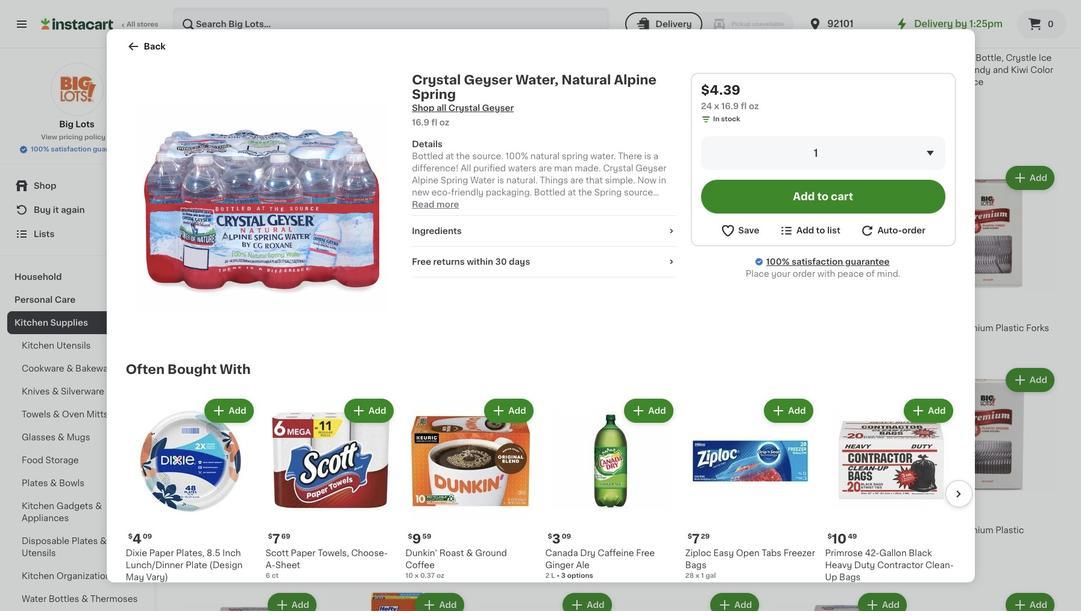 Task type: describe. For each thing, give the bounding box(es) containing it.
shop inside crystal geyser water, natural alpine spring shop all crystal geyser 16.9 fl oz
[[412, 103, 435, 112]]

bags inside ziploc easy open tabs freezer bags 28 x 1 gal
[[686, 560, 707, 569]]

packaging.
[[486, 188, 532, 196]]

to for cart
[[818, 191, 829, 201]]

ziploc for 12
[[476, 526, 502, 534]]

plates, for dixie paper plates, 8.5 inch lunch/dinner plate (design may vary) 48 ct
[[231, 526, 260, 534]]

all for all items
[[181, 116, 198, 129]]

kiwi
[[1011, 66, 1029, 74]]

42-
[[866, 548, 880, 557]]

all stores
[[127, 21, 158, 28]]

1 horizontal spatial $ 4 09
[[183, 510, 207, 522]]

of
[[867, 269, 875, 278]]

$ inside $ 12 09
[[479, 510, 483, 517]]

1 vertical spatial with
[[818, 269, 836, 278]]

& up knives & silverware
[[66, 364, 73, 373]]

100% inside the bottled at the source. 100% natural spring water. there is a difference! all purified waters are man made. crystal geyser alpine spring water is natural. things are that simple. now in new eco-friendly packaging. bottled at the spring source olancha, california; weed, california; benton, tennessee; moultonborough, new hampshire, salem, south carolina; normal, arkansas; johnstown, new york; see bottle label for source and license information. www.crystalgeyserasw.com.
[[506, 151, 529, 160]]

buy it again
[[34, 206, 85, 214]]

disposable plates & utensils
[[22, 537, 107, 557]]

0 vertical spatial utensils
[[57, 341, 91, 350]]

ziploc inside ziploc easy open tabs freezer bags 28 x 1 gal
[[686, 548, 712, 557]]

1 horizontal spatial is
[[645, 151, 652, 160]]

personal
[[14, 296, 53, 304]]

2 pouch, from the left
[[422, 538, 451, 547]]

$ inside the $ 7 29
[[688, 533, 692, 539]]

1 horizontal spatial 4
[[188, 510, 197, 522]]

supplies
[[50, 319, 88, 327]]

caffeine
[[598, 548, 634, 557]]

voss
[[624, 54, 648, 62]]

silicone for 12
[[476, 538, 510, 547]]

and inside the bubba water bottle, crystle ice with rock candy and kiwi color wash,16 ounce
[[993, 66, 1009, 74]]

ounces
[[688, 526, 722, 534]]

for
[[654, 224, 665, 232]]

16.9 inside crystal geyser water, natural alpine spring shop all crystal geyser 16.9 fl oz
[[412, 118, 430, 126]]

kitchen utensils
[[22, 341, 91, 350]]

1 vertical spatial bottled
[[534, 188, 566, 196]]

1 vertical spatial are
[[571, 176, 584, 184]]

vary) for dixie paper plates, 8.5 inch lunch/dinner plate (design may vary)
[[146, 573, 168, 581]]

tennessee;
[[605, 200, 653, 208]]

kitchen utensils link
[[7, 334, 147, 357]]

open
[[736, 548, 760, 557]]

x inside ziploc easy open tabs freezer bags 28 x 1 gal
[[696, 572, 700, 579]]

& right bottles at left
[[81, 595, 88, 603]]

storage
[[46, 456, 79, 465]]

1 vertical spatial $ 4 09
[[128, 532, 152, 545]]

fl inside $4.39 24 x 16.9 fl oz
[[741, 101, 747, 110]]

moultonborough,
[[412, 212, 485, 220]]

disposable plates & utensils link
[[7, 530, 147, 565]]

silicone for 17
[[329, 538, 362, 547]]

kitchen for kitchen organization
[[22, 572, 54, 580]]

to for list
[[817, 226, 826, 234]]

paper for scott paper towels, choose- a-sheet 6 ct
[[291, 548, 316, 557]]

plate for dixie paper plates, 8.5 inch lunch/dinner plate (design may vary) 48 ct
[[241, 538, 263, 547]]

blue
[[870, 66, 889, 74]]

wash,16
[[920, 78, 954, 86]]

lots for big lots premium plastic forks
[[935, 324, 954, 332]]

$ up dixie paper plates, 8.5 inch lunch/dinner plate (design may vary)
[[183, 510, 188, 517]]

satisfaction inside 100% satisfaction guarantee button
[[51, 146, 91, 153]]

& right knives
[[52, 387, 59, 396]]

0 button
[[1018, 10, 1067, 39]]

$ 7 29
[[688, 532, 710, 545]]

cups
[[484, 550, 506, 559]]

2 inside canada dry caffeine free ginger ale 2 l • 3 options
[[546, 572, 550, 579]]

2 vertical spatial spring
[[595, 188, 622, 196]]

big for big lots premium plastic forks
[[920, 324, 933, 332]]

glasses
[[22, 433, 56, 442]]

3 for $ 3 59
[[188, 308, 196, 320]]

ginger
[[546, 560, 574, 569]]

0 vertical spatial at
[[446, 151, 454, 160]]

by
[[956, 19, 968, 28]]

dunkin' roast & ground coffee 10 x 0.37 oz
[[406, 548, 507, 579]]

crystal
[[449, 103, 480, 112]]

1 vertical spatial at
[[568, 188, 576, 196]]

0 horizontal spatial order
[[793, 269, 816, 278]]

big lots premium plastic forks button
[[920, 164, 1058, 344]]

cookware
[[22, 364, 64, 373]]

appliances
[[22, 514, 69, 522]]

all inside the bottled at the source. 100% natural spring water. there is a difference! all purified waters are man made. crystal geyser alpine spring water is natural. things are that simple. now in new eco-friendly packaging. bottled at the spring source olancha, california; weed, california; benton, tennessee; moultonborough, new hampshire, salem, south carolina; normal, arkansas; johnstown, new york; see bottle label for source and license information. www.crystalgeyserasw.com.
[[461, 163, 471, 172]]

place
[[746, 269, 770, 278]]

0 horizontal spatial is
[[498, 176, 504, 184]]

16.9 inside $4.39 24 x 16.9 fl oz
[[722, 101, 739, 110]]

0 vertical spatial 30
[[496, 257, 507, 265]]

2 california; from the left
[[525, 200, 568, 208]]

8.5 for dixie paper plates, 8.5 inch lunch/dinner plate (design may vary) 48 ct
[[262, 526, 276, 534]]

see
[[585, 224, 602, 232]]

oz inside dunkin' roast & ground coffee 10 x 0.37 oz
[[437, 572, 445, 579]]

glasses & mugs link
[[7, 426, 147, 449]]

bowls
[[59, 479, 84, 487]]

plate for dixie paper plates, 8.5 inch lunch/dinner plate (design may vary)
[[186, 560, 207, 569]]

sports
[[650, 54, 679, 62]]

man
[[554, 163, 573, 172]]

that
[[586, 176, 603, 184]]

100% inside 100% satisfaction guarantee button
[[31, 146, 49, 153]]

reusable for 12
[[562, 526, 601, 534]]

$ 3 59
[[183, 308, 206, 320]]

ingredients
[[412, 226, 462, 235]]

food
[[22, 456, 43, 465]]

$ inside $ 17 59
[[331, 510, 336, 517]]

crystal inside crystal geyser water, natural alpine spring shop all crystal geyser 16.9 fl oz
[[412, 73, 461, 86]]

$ 7 69
[[268, 532, 291, 545]]

product group containing 12
[[476, 366, 614, 581]]

& left oven
[[53, 410, 60, 419]]

kitchen for kitchen utensils
[[22, 341, 54, 350]]

0 horizontal spatial shop
[[34, 182, 56, 190]]

1 horizontal spatial source
[[624, 188, 653, 196]]

48 inside big lots premium plastic spoons 48 ct
[[920, 550, 929, 556]]

guarantee inside button
[[93, 146, 128, 153]]

100% satisfaction guarantee link
[[767, 255, 890, 267]]

paper inside big lots ultra strong paper plates 30 ct
[[861, 526, 886, 534]]

7 for ziploc easy open tabs freezer bags
[[692, 532, 700, 545]]

9
[[413, 532, 421, 545]]

bubba water bottle, crystle ice with rock candy and kiwi color wash,16 ounce button
[[920, 0, 1058, 98]]

natural
[[562, 73, 611, 86]]

ct inside big lots premium plastic spoons 48 ct
[[930, 550, 937, 556]]

$ inside $ 9 59
[[408, 533, 413, 539]]

primrose
[[826, 548, 863, 557]]

cookware & bakeware
[[22, 364, 117, 373]]

inch for dixie paper plates, 8.5 inch lunch/dinner plate (design may vary) 48 ct
[[278, 526, 296, 534]]

dixie for dixie paper plates, 8.5 inch lunch/dinner plate (design may vary) 48 ct
[[181, 526, 202, 534]]

bottles
[[49, 595, 79, 603]]

often bought with
[[126, 363, 251, 375]]

your
[[772, 269, 791, 278]]

1 california; from the left
[[452, 200, 494, 208]]

with inside the bubba water bottle, crystle ice with rock candy and kiwi color wash,16 ounce
[[920, 66, 937, 74]]

ct inside scott paper towels, choose- a-sheet 6 ct
[[272, 572, 279, 579]]

reusable for 17
[[414, 526, 454, 534]]

0 horizontal spatial bottled
[[412, 151, 444, 160]]

endurables™ for 17
[[357, 526, 412, 534]]

lots for big lots
[[76, 120, 95, 129]]

all for all stores
[[127, 21, 135, 28]]

still
[[728, 54, 744, 62]]

1 vertical spatial 100% satisfaction guarantee
[[767, 257, 890, 265]]

(design for dixie paper plates, 8.5 inch lunch/dinner plate (design may vary)
[[209, 560, 243, 569]]

read more button
[[412, 198, 459, 210]]

new
[[412, 188, 430, 196]]

towels & oven mitts link
[[7, 403, 147, 426]]

made.
[[575, 163, 601, 172]]

lunch/dinner for dixie paper plates, 8.5 inch lunch/dinner plate (design may vary) 48 ct
[[181, 538, 239, 547]]

0 horizontal spatial are
[[539, 163, 552, 172]]

returns
[[434, 257, 465, 265]]

sponsored badge image for hefty cups, 18 ounces
[[624, 547, 661, 554]]

shop link
[[7, 174, 147, 198]]

0 vertical spatial free
[[412, 257, 431, 265]]

59 for 3
[[197, 308, 206, 315]]

paper for dixie paper plates, 8.5 inch lunch/dinner plate (design may vary)
[[149, 548, 174, 557]]

09 inside $ 3 09
[[562, 533, 571, 539]]

timber
[[852, 54, 882, 62]]

auto-order button
[[861, 223, 926, 238]]

09 inside $ 12 09
[[498, 510, 508, 517]]

save button
[[721, 223, 760, 238]]

59 for 17
[[350, 510, 359, 517]]

lunch/dinner for dixie paper plates, 8.5 inch lunch/dinner plate (design may vary)
[[126, 560, 184, 569]]

a-
[[266, 560, 276, 569]]

4 inside $ 4 hefty cups, 18 ounces
[[631, 510, 640, 522]]

add to cart button
[[702, 179, 946, 213]]

l
[[551, 572, 556, 579]]

crystle
[[1006, 54, 1037, 62]]

0 horizontal spatial plates
[[22, 479, 48, 487]]

water bottles & thermoses link
[[7, 588, 147, 611]]

paper for dixie paper plates, 8.5 inch lunch/dinner plate (design may vary) 48 ct
[[205, 526, 229, 534]]

water inside the bottled at the source. 100% natural spring water. there is a difference! all purified waters are man made. crystal geyser alpine spring water is natural. things are that simple. now in new eco-friendly packaging. bottled at the spring source olancha, california; weed, california; benton, tennessee; moultonborough, new hampshire, salem, south carolina; normal, arkansas; johnstown, new york; see bottle label for source and license information. www.crystalgeyserasw.com.
[[470, 176, 495, 184]]

auto-order
[[878, 226, 926, 234]]

kitchen for kitchen supplies
[[14, 319, 48, 327]]

instacart logo image
[[41, 17, 113, 31]]

crystal inside the bottled at the source. 100% natural spring water. there is a difference! all purified waters are man made. crystal geyser alpine spring water is natural. things are that simple. now in new eco-friendly packaging. bottled at the spring source olancha, california; weed, california; benton, tennessee; moultonborough, new hampshire, salem, south carolina; normal, arkansas; johnstown, new york; see bottle label for source and license information. www.crystalgeyserasw.com.
[[603, 163, 634, 172]]

$ down kitchen gadgets & appliances link
[[128, 533, 133, 539]]

8.5 for dixie paper plates, 8.5 inch lunch/dinner plate (design may vary)
[[207, 548, 221, 557]]

ultra
[[808, 526, 828, 534]]

bottle inside hydragear ombre timber stainless steel bottle - blue
[[836, 66, 862, 74]]

bags inside primrose 42-gallon black heavy duty contractor clean- up bags
[[840, 573, 861, 581]]

steel
[[812, 66, 834, 74]]

details
[[412, 139, 443, 148]]

& left bowls
[[50, 479, 57, 487]]

geyser inside the bottled at the source. 100% natural spring water. there is a difference! all purified waters are man made. crystal geyser alpine spring water is natural. things are that simple. now in new eco-friendly packaging. bottled at the spring source olancha, california; weed, california; benton, tennessee; moultonborough, new hampshire, salem, south carolina; normal, arkansas; johnstown, new york; see bottle label for source and license information. www.crystalgeyserasw.com.
[[636, 163, 667, 172]]

stock
[[722, 115, 741, 122]]

& inside kitchen gadgets & appliances
[[95, 502, 102, 510]]

big for big lots premium plastic spoons 48 ct
[[920, 526, 933, 534]]

friendly
[[451, 188, 484, 196]]

1 vertical spatial spring
[[441, 176, 468, 184]]

0 horizontal spatial the
[[456, 151, 470, 160]]

spoons
[[920, 538, 952, 547]]

0 vertical spatial new
[[487, 212, 506, 220]]

0 horizontal spatial 4
[[133, 532, 142, 545]]

satisfaction inside 100% satisfaction guarantee link
[[792, 257, 844, 265]]

silverware
[[61, 387, 104, 396]]

scott
[[266, 548, 289, 557]]

(design for dixie paper plates, 8.5 inch lunch/dinner plate (design may vary) 48 ct
[[265, 538, 298, 547]]

product group containing 17
[[329, 366, 467, 581]]

big lots premium plastic spoons 48 ct
[[920, 526, 1025, 556]]

$ inside $ 3 59
[[183, 308, 188, 315]]

oz inside $4.39 24 x 16.9 fl oz
[[749, 101, 759, 110]]

save
[[739, 226, 760, 234]]

0 horizontal spatial source
[[412, 236, 441, 244]]

$ 12 09
[[479, 510, 508, 522]]

6
[[266, 572, 270, 579]]

& inside dunkin' roast & ground coffee 10 x 0.37 oz
[[467, 548, 473, 557]]

10 inside dunkin' roast & ground coffee 10 x 0.37 oz
[[406, 572, 413, 579]]

freezer
[[784, 548, 816, 557]]

plates inside big lots ultra strong paper plates 30 ct
[[772, 538, 798, 547]]



Task type: vqa. For each thing, say whether or not it's contained in the screenshot.
ZIPLOC in Ziploc Easy Open Tabs Freezer Bags 28 x 1 gal
yes



Task type: locate. For each thing, give the bounding box(es) containing it.
2 horizontal spatial plates
[[772, 538, 798, 547]]

label
[[631, 224, 652, 232]]

30 inside big lots ultra strong paper plates 30 ct
[[772, 550, 781, 556]]

to left the cart
[[818, 191, 829, 201]]

$ up primrose
[[828, 533, 832, 539]]

lunch/dinner inside dixie paper plates, 8.5 inch lunch/dinner plate (design may vary)
[[126, 560, 184, 569]]

0 vertical spatial bags
[[686, 560, 707, 569]]

1 vertical spatial satisfaction
[[792, 257, 844, 265]]

1 vertical spatial inch
[[223, 548, 241, 557]]

primrose 42-gallon black heavy duty contractor clean- up bags
[[826, 548, 954, 581]]

gallon inside ziploc endurables™ reusable silicone pouch, large pouch, 1/2 gallon
[[329, 550, 356, 559]]

0 vertical spatial water
[[949, 54, 974, 62]]

8.5 inside dixie paper plates, 8.5 inch lunch/dinner plate (design may vary)
[[207, 548, 221, 557]]

ingredients button
[[412, 224, 677, 236]]

1 vertical spatial shop
[[34, 182, 56, 190]]

$ inside '$ 10 99'
[[331, 308, 336, 315]]

crystal up simple.
[[603, 163, 634, 172]]

pricing
[[59, 134, 83, 141]]

alpine inside crystal geyser water, natural alpine spring shop all crystal geyser 16.9 fl oz
[[614, 73, 657, 86]]

$ 3 09
[[548, 532, 571, 545]]

1 vertical spatial plastic
[[996, 526, 1025, 534]]

1 horizontal spatial 1
[[814, 148, 819, 157]]

california; up hampshire,
[[525, 200, 568, 208]]

sponsored badge image down ml
[[624, 87, 661, 94]]

kitchen inside kitchen gadgets & appliances
[[22, 502, 54, 510]]

and down ingredients
[[443, 236, 459, 244]]

with
[[920, 66, 937, 74], [818, 269, 836, 278]]

add button
[[269, 167, 315, 189], [417, 167, 463, 189], [564, 167, 611, 189], [712, 167, 759, 189], [860, 167, 906, 189], [1007, 167, 1054, 189], [1007, 369, 1054, 391], [206, 399, 252, 421], [346, 399, 392, 421], [486, 399, 532, 421], [626, 399, 672, 421], [766, 399, 812, 421], [906, 399, 952, 421], [269, 594, 315, 611], [417, 594, 463, 611], [564, 594, 611, 611], [712, 594, 759, 611], [860, 594, 906, 611], [1007, 594, 1054, 611]]

vary)
[[181, 550, 203, 559], [146, 573, 168, 581]]

shop
[[412, 103, 435, 112], [34, 182, 56, 190]]

there
[[618, 151, 643, 160]]

1 horizontal spatial 10
[[406, 572, 413, 579]]

rock
[[940, 66, 961, 74]]

guarantee up of
[[846, 257, 890, 265]]

big lots ultra strong paper plates 30 ct
[[772, 526, 886, 556]]

0 vertical spatial inch
[[278, 526, 296, 534]]

plates, inside dixie paper plates, 8.5 inch lunch/dinner plate (design may vary)
[[176, 548, 205, 557]]

premium inside button
[[956, 324, 994, 332]]

dixie paper plates, 8.5 inch lunch/dinner plate (design may vary) 48 ct
[[181, 526, 318, 568]]

2 horizontal spatial 100%
[[767, 257, 790, 265]]

order inside 'button'
[[902, 226, 926, 234]]

$7.69 element
[[920, 36, 1058, 52]]

add inside button
[[797, 226, 815, 234]]

gadgets
[[57, 502, 93, 510]]

geyser inside crystal geyser water, natural alpine spring shop all crystal geyser 16.9 fl oz
[[464, 73, 513, 86]]

read more
[[412, 200, 459, 208]]

& left mugs
[[58, 433, 64, 442]]

plastic for big lots premium plastic forks
[[996, 324, 1025, 332]]

1 horizontal spatial are
[[571, 176, 584, 184]]

100% satisfaction guarantee down "view pricing policy" link
[[31, 146, 128, 153]]

0 vertical spatial shop
[[412, 103, 435, 112]]

0 vertical spatial plate
[[241, 538, 263, 547]]

1 horizontal spatial dixie
[[181, 526, 202, 534]]

free left returns
[[412, 257, 431, 265]]

09
[[198, 510, 207, 517], [498, 510, 508, 517], [143, 533, 152, 539], [562, 533, 571, 539]]

0 horizontal spatial 100% satisfaction guarantee
[[31, 146, 128, 153]]

difference!
[[412, 163, 459, 172]]

and inside the bottled at the source. 100% natural spring water. there is a difference! all purified waters are man made. crystal geyser alpine spring water is natural. things are that simple. now in new eco-friendly packaging. bottled at the spring source olancha, california; weed, california; benton, tennessee; moultonborough, new hampshire, salem, south carolina; normal, arkansas; johnstown, new york; see bottle label for source and license information. www.crystalgeyserasw.com.
[[443, 236, 459, 244]]

1 horizontal spatial alpine
[[614, 73, 657, 86]]

(design inside dixie paper plates, 8.5 inch lunch/dinner plate (design may vary)
[[209, 560, 243, 569]]

1 horizontal spatial crystal
[[603, 163, 634, 172]]

hefty
[[624, 526, 648, 534]]

1 horizontal spatial at
[[568, 188, 576, 196]]

$ up often bought with
[[183, 308, 188, 315]]

lists
[[34, 230, 55, 238]]

0 horizontal spatial ziploc
[[329, 526, 355, 534]]

inch for dixie paper plates, 8.5 inch lunch/dinner plate (design may vary)
[[223, 548, 241, 557]]

1 horizontal spatial 3
[[553, 532, 561, 545]]

big inside big lots premium plastic forks button
[[920, 324, 933, 332]]

inch up scott
[[278, 526, 296, 534]]

bottled down things
[[534, 188, 566, 196]]

0 horizontal spatial $ 4 09
[[128, 532, 152, 545]]

sponsored badge image
[[624, 87, 661, 94], [624, 547, 661, 554]]

list
[[828, 226, 841, 234]]

is left a
[[645, 151, 652, 160]]

0 horizontal spatial new
[[487, 212, 506, 220]]

0 vertical spatial lunch/dinner
[[181, 538, 239, 547]]

big lots logo image
[[50, 63, 103, 116]]

$ 4 hefty cups, 18 ounces
[[624, 510, 722, 534]]

to
[[818, 191, 829, 201], [817, 226, 826, 234]]

hydragear ombre timber stainless steel bottle - blue
[[772, 54, 889, 74]]

1 vertical spatial the
[[578, 188, 593, 196]]

delivery
[[915, 19, 954, 28], [656, 20, 692, 28]]

and down bottle,
[[993, 66, 1009, 74]]

0 horizontal spatial may
[[126, 573, 144, 581]]

7 left 29
[[692, 532, 700, 545]]

1 plastic from the top
[[996, 324, 1025, 332]]

stores
[[137, 21, 158, 28]]

bags up 28
[[686, 560, 707, 569]]

7 for scott paper towels, choose- a-sheet
[[273, 532, 280, 545]]

1 horizontal spatial ziploc
[[476, 526, 502, 534]]

2 left l
[[546, 572, 550, 579]]

all left the purified
[[461, 163, 471, 172]]

with down bubba
[[920, 66, 937, 74]]

thermoses
[[90, 595, 138, 603]]

7 left 69
[[273, 532, 280, 545]]

(design left a-
[[209, 560, 243, 569]]

ziploc inside ziploc endurables™ reusable silicone pouch, large pouch, 1/2 gallon
[[329, 526, 355, 534]]

bottle inside voss sports cap bottle still pet 500 ml
[[700, 54, 726, 62]]

sponsored badge image down hefty
[[624, 547, 661, 554]]

lots left "ultra"
[[788, 526, 806, 534]]

ziploc down the $ 7 29
[[686, 548, 712, 557]]

100% satisfaction guarantee up place your order with peace of mind.
[[767, 257, 890, 265]]

2 endurables™ from the left
[[505, 526, 560, 534]]

48 inside the dixie paper plates, 8.5 inch lunch/dinner plate (design may vary) 48 ct
[[181, 562, 190, 568]]

2 vertical spatial water
[[22, 595, 47, 603]]

1 horizontal spatial and
[[993, 66, 1009, 74]]

crystal up all
[[412, 73, 461, 86]]

view pricing policy link
[[41, 133, 113, 142]]

0 horizontal spatial california;
[[452, 200, 494, 208]]

are down made.
[[571, 176, 584, 184]]

lots inside big lots premium plastic forks button
[[935, 324, 954, 332]]

100% up your
[[767, 257, 790, 265]]

plates inside disposable plates & utensils
[[72, 537, 98, 545]]

towels
[[22, 410, 51, 419]]

paper inside the dixie paper plates, 8.5 inch lunch/dinner plate (design may vary) 48 ct
[[205, 526, 229, 534]]

satisfaction
[[51, 146, 91, 153], [792, 257, 844, 265]]

all left items on the top left of page
[[181, 116, 198, 129]]

$ inside $ 3 09
[[548, 533, 553, 539]]

geyser
[[482, 103, 514, 112]]

delivery up sports
[[656, 20, 692, 28]]

spring inside crystal geyser water, natural alpine spring shop all crystal geyser 16.9 fl oz
[[412, 87, 456, 100]]

10 left "99"
[[336, 308, 350, 320]]

$ 17 59
[[331, 510, 359, 522]]

lists link
[[7, 222, 147, 246]]

bottle,
[[976, 54, 1004, 62]]

0 vertical spatial premium
[[956, 324, 994, 332]]

$ right 18 on the bottom
[[688, 533, 692, 539]]

500
[[624, 77, 638, 84]]

oz inside crystal geyser water, natural alpine spring shop all crystal geyser 16.9 fl oz
[[440, 118, 450, 126]]

free inside canada dry caffeine free ginger ale 2 l • 3 options
[[637, 548, 655, 557]]

lots inside the big lots link
[[76, 120, 95, 129]]

100% inside 100% satisfaction guarantee link
[[767, 257, 790, 265]]

$ up canada
[[548, 533, 553, 539]]

1 7 from the left
[[273, 532, 280, 545]]

0 vertical spatial the
[[456, 151, 470, 160]]

gallon inside primrose 42-gallon black heavy duty contractor clean- up bags
[[880, 548, 907, 557]]

$ 10 49
[[828, 532, 858, 545]]

&
[[66, 364, 73, 373], [52, 387, 59, 396], [53, 410, 60, 419], [58, 433, 64, 442], [50, 479, 57, 487], [95, 502, 102, 510], [100, 537, 107, 545], [467, 548, 473, 557], [81, 595, 88, 603]]

delivery for delivery by 1:25pm
[[915, 19, 954, 28]]

dixie for dixie paper plates, 8.5 inch lunch/dinner plate (design may vary)
[[126, 548, 147, 557]]

0 horizontal spatial inch
[[223, 548, 241, 557]]

59 right 17
[[350, 510, 359, 517]]

1 pouch, from the left
[[364, 538, 393, 547]]

0 vertical spatial geyser
[[464, 73, 513, 86]]

guarantee
[[93, 146, 128, 153], [846, 257, 890, 265]]

bottle
[[604, 224, 629, 232]]

lots for big lots premium plastic spoons 48 ct
[[935, 526, 954, 534]]

None search field
[[173, 7, 610, 41]]

pouch, left $ 3 09
[[512, 538, 541, 547]]

1 vertical spatial geyser
[[636, 163, 667, 172]]

towels & oven mitts
[[22, 410, 108, 419]]

add to cart
[[793, 191, 854, 201]]

carolina;
[[617, 212, 654, 220]]

10 for $ 10 49
[[832, 532, 847, 545]]

silicone inside ziploc endurables™ reusable silicone pouch, large pouch, 1/2 gallon
[[329, 538, 362, 547]]

crystal geyser water, natural alpine spring image
[[135, 82, 386, 333]]

1 horizontal spatial plates
[[72, 537, 98, 545]]

1 up add to cart on the top right of page
[[814, 148, 819, 157]]

endurables™ inside ziploc endurables™ reusable silicone pouch, medium pouch, 2 cups
[[505, 526, 560, 534]]

guarantee down policy on the top of page
[[93, 146, 128, 153]]

paper inside dixie paper plates, 8.5 inch lunch/dinner plate (design may vary)
[[149, 548, 174, 557]]

1 vertical spatial 1
[[702, 572, 704, 579]]

1 vertical spatial order
[[793, 269, 816, 278]]

the up benton, at the right
[[578, 188, 593, 196]]

2 horizontal spatial 4
[[631, 510, 640, 522]]

0 vertical spatial 59
[[197, 308, 206, 315]]

fl
[[741, 101, 747, 110], [432, 118, 438, 126]]

premium for spoons
[[956, 526, 994, 534]]

organization
[[57, 572, 111, 580]]

10 for $ 10 99
[[336, 308, 350, 320]]

1 sponsored badge image from the top
[[624, 87, 661, 94]]

big for big lots
[[59, 120, 73, 129]]

0 vertical spatial to
[[818, 191, 829, 201]]

source down normal,
[[412, 236, 441, 244]]

1 vertical spatial item carousel region
[[109, 391, 973, 608]]

item carousel region containing voss sports cap bottle still pet
[[181, 0, 1074, 106]]

paper inside scott paper towels, choose- a-sheet 6 ct
[[291, 548, 316, 557]]

1 vertical spatial 3
[[553, 532, 561, 545]]

59 right 9
[[423, 533, 432, 539]]

often
[[126, 363, 165, 375]]

canada
[[546, 548, 578, 557]]

0 horizontal spatial 2
[[476, 550, 482, 559]]

3 inside canada dry caffeine free ginger ale 2 l • 3 options
[[562, 572, 566, 579]]

to inside the add to list button
[[817, 226, 826, 234]]

2 vertical spatial 10
[[406, 572, 413, 579]]

2 sponsored badge image from the top
[[624, 547, 661, 554]]

product group
[[624, 0, 762, 97], [181, 164, 319, 356], [329, 164, 467, 356], [476, 164, 614, 356], [624, 164, 762, 344], [772, 164, 910, 356], [920, 164, 1058, 344], [329, 366, 467, 581], [476, 366, 614, 581], [624, 366, 762, 557], [920, 366, 1058, 558], [126, 396, 256, 592], [266, 396, 396, 580], [406, 396, 536, 580], [546, 396, 676, 580], [686, 396, 816, 580], [826, 396, 956, 592], [181, 591, 319, 611], [329, 591, 467, 611], [476, 591, 614, 611], [624, 591, 762, 611], [772, 591, 910, 611], [920, 591, 1058, 611]]

1 horizontal spatial 100%
[[506, 151, 529, 160]]

& down kitchen gadgets & appliances link
[[100, 537, 107, 545]]

plates up tabs
[[772, 538, 798, 547]]

salem,
[[559, 212, 587, 220]]

free down hefty
[[637, 548, 655, 557]]

1 inside field
[[814, 148, 819, 157]]

fl inside crystal geyser water, natural alpine spring shop all crystal geyser 16.9 fl oz
[[432, 118, 438, 126]]

1 horizontal spatial with
[[920, 66, 937, 74]]

endurables™ up the large
[[357, 526, 412, 534]]

2 vertical spatial oz
[[437, 572, 445, 579]]

ounce
[[956, 78, 984, 86]]

auto-
[[878, 226, 902, 234]]

1 silicone from the left
[[329, 538, 362, 547]]

product group containing voss sports cap bottle still pet
[[624, 0, 762, 97]]

1 left gal
[[702, 572, 704, 579]]

care
[[55, 296, 76, 304]]

kitchen up appliances
[[22, 502, 54, 510]]

mugs
[[67, 433, 90, 442]]

$ inside $ 7 69
[[268, 533, 273, 539]]

dixie inside dixie paper plates, 8.5 inch lunch/dinner plate (design may vary)
[[126, 548, 147, 557]]

may
[[300, 538, 318, 547], [126, 573, 144, 581]]

kitchen down personal
[[14, 319, 48, 327]]

$3.89 element
[[772, 509, 910, 524]]

3 right •
[[562, 572, 566, 579]]

plate inside the dixie paper plates, 8.5 inch lunch/dinner plate (design may vary) 48 ct
[[241, 538, 263, 547]]

59 for 9
[[423, 533, 432, 539]]

in
[[714, 115, 720, 122]]

$ up ground
[[479, 510, 483, 517]]

1 premium from the top
[[956, 324, 994, 332]]

plastic inside big lots premium plastic spoons 48 ct
[[996, 526, 1025, 534]]

0 horizontal spatial bags
[[686, 560, 707, 569]]

utensils up cookware & bakeware link
[[57, 341, 91, 350]]

1 horizontal spatial california;
[[525, 200, 568, 208]]

ziploc inside ziploc endurables™ reusable silicone pouch, medium pouch, 2 cups
[[476, 526, 502, 534]]

1 horizontal spatial new
[[541, 224, 560, 232]]

0 horizontal spatial endurables™
[[357, 526, 412, 534]]

strong
[[831, 526, 859, 534]]

bottle left still
[[700, 54, 726, 62]]

2 7 from the left
[[692, 532, 700, 545]]

0 vertical spatial sponsored badge image
[[624, 87, 661, 94]]

product group containing 9
[[406, 396, 536, 580]]

item carousel region containing 4
[[109, 391, 973, 608]]

0 vertical spatial dixie
[[181, 526, 202, 534]]

& inside disposable plates & utensils
[[100, 537, 107, 545]]

0 horizontal spatial (design
[[209, 560, 243, 569]]

is up packaging.
[[498, 176, 504, 184]]

1 vertical spatial 59
[[350, 510, 359, 517]]

$ inside $ 10 49
[[828, 533, 832, 539]]

1 vertical spatial guarantee
[[846, 257, 890, 265]]

1 vertical spatial 10
[[832, 532, 847, 545]]

1 endurables™ from the left
[[357, 526, 412, 534]]

$
[[183, 308, 188, 315], [331, 308, 336, 315], [183, 510, 188, 517], [331, 510, 336, 517], [627, 510, 631, 517], [479, 510, 483, 517], [128, 533, 133, 539], [268, 533, 273, 539], [408, 533, 413, 539], [548, 533, 553, 539], [688, 533, 692, 539], [828, 533, 832, 539]]

delivery for delivery
[[656, 20, 692, 28]]

lunch/dinner up dixie paper plates, 8.5 inch lunch/dinner plate (design may vary)
[[181, 538, 239, 547]]

$ 9 59
[[408, 532, 432, 545]]

plates,
[[231, 526, 260, 534], [176, 548, 205, 557]]

silicone up towels,
[[329, 538, 362, 547]]

water inside the bubba water bottle, crystle ice with rock candy and kiwi color wash,16 ounce
[[949, 54, 974, 62]]

vary) for dixie paper plates, 8.5 inch lunch/dinner plate (design may vary) 48 ct
[[181, 550, 203, 559]]

big inside big lots ultra strong paper plates 30 ct
[[772, 526, 786, 534]]

water down the purified
[[470, 176, 495, 184]]

0 vertical spatial 10
[[336, 308, 350, 320]]

1 vertical spatial source
[[412, 236, 441, 244]]

2 inside ziploc endurables™ reusable silicone pouch, medium pouch, 2 cups
[[476, 550, 482, 559]]

water up rock
[[949, 54, 974, 62]]

1 horizontal spatial x
[[696, 572, 700, 579]]

alpine down voss
[[614, 73, 657, 86]]

2 vertical spatial all
[[461, 163, 471, 172]]

-
[[864, 66, 868, 74]]

1 horizontal spatial plate
[[241, 538, 263, 547]]

3 up bought
[[188, 308, 196, 320]]

0 horizontal spatial 16.9
[[412, 118, 430, 126]]

1 inside ziploc easy open tabs freezer bags 28 x 1 gal
[[702, 572, 704, 579]]

shop left all
[[412, 103, 435, 112]]

$ left 69
[[268, 533, 273, 539]]

hampshire,
[[508, 212, 557, 220]]

new left york;
[[541, 224, 560, 232]]

premium inside big lots premium plastic spoons 48 ct
[[956, 526, 994, 534]]

ziploc for 17
[[329, 526, 355, 534]]

lots up "view pricing policy" link
[[76, 120, 95, 129]]

lots for big lots ultra strong paper plates 30 ct
[[788, 526, 806, 534]]

ground
[[475, 548, 507, 557]]

1 horizontal spatial 48
[[920, 550, 929, 556]]

new down weed, at the left top of page
[[487, 212, 506, 220]]

2 reusable from the left
[[562, 526, 601, 534]]

big inside big lots premium plastic spoons 48 ct
[[920, 526, 933, 534]]

reusable inside ziploc endurables™ reusable silicone pouch, medium pouch, 2 cups
[[562, 526, 601, 534]]

2 vertical spatial 3
[[562, 572, 566, 579]]

read
[[412, 200, 435, 208]]

information.
[[494, 236, 545, 244]]

4 pouch, from the left
[[580, 538, 609, 547]]

1 vertical spatial bags
[[840, 573, 861, 581]]

knives & silverware
[[22, 387, 104, 396]]

inch
[[278, 526, 296, 534], [223, 548, 241, 557]]

reusable inside ziploc endurables™ reusable silicone pouch, large pouch, 1/2 gallon
[[414, 526, 454, 534]]

big lots link
[[50, 63, 103, 130]]

with down 100% satisfaction guarantee link
[[818, 269, 836, 278]]

1 horizontal spatial the
[[578, 188, 593, 196]]

with
[[220, 363, 251, 375]]

0 vertical spatial may
[[300, 538, 318, 547]]

0 vertical spatial spring
[[412, 87, 456, 100]]

2 horizontal spatial water
[[949, 54, 974, 62]]

59 up bought
[[197, 308, 206, 315]]

sponsored badge image for 500 ml
[[624, 87, 661, 94]]

16.9 up stock
[[722, 101, 739, 110]]

vary) inside the dixie paper plates, 8.5 inch lunch/dinner plate (design may vary) 48 ct
[[181, 550, 203, 559]]

$4.39 24 x 16.9 fl oz
[[702, 83, 759, 110]]

30 left 'freezer'
[[772, 550, 781, 556]]

lots inside big lots ultra strong paper plates 30 ct
[[788, 526, 806, 534]]

a
[[654, 151, 659, 160]]

0 vertical spatial bottle
[[700, 54, 726, 62]]

plastic for big lots premium plastic spoons 48 ct
[[996, 526, 1025, 534]]

$ up towels,
[[331, 510, 336, 517]]

weed,
[[497, 200, 523, 208]]

arkansas;
[[447, 224, 488, 232]]

0 vertical spatial is
[[645, 151, 652, 160]]

0 horizontal spatial reusable
[[414, 526, 454, 534]]

plates, for dixie paper plates, 8.5 inch lunch/dinner plate (design may vary)
[[176, 548, 205, 557]]

service type group
[[626, 12, 794, 36]]

vary) inside dixie paper plates, 8.5 inch lunch/dinner plate (design may vary)
[[146, 573, 168, 581]]

0 horizontal spatial 30
[[496, 257, 507, 265]]

dixie inside the dixie paper plates, 8.5 inch lunch/dinner plate (design may vary) 48 ct
[[181, 526, 202, 534]]

2 horizontal spatial all
[[461, 163, 471, 172]]

lots inside big lots premium plastic spoons 48 ct
[[935, 526, 954, 534]]

silicone inside ziploc endurables™ reusable silicone pouch, medium pouch, 2 cups
[[476, 538, 510, 547]]

0 horizontal spatial vary)
[[146, 573, 168, 581]]

1 vertical spatial new
[[541, 224, 560, 232]]

at up benton, at the right
[[568, 188, 576, 196]]

all left stores
[[127, 21, 135, 28]]

x left 0.37
[[415, 572, 419, 579]]

3 pouch, from the left
[[512, 538, 541, 547]]

peace
[[838, 269, 864, 278]]

x inside $4.39 24 x 16.9 fl oz
[[715, 101, 720, 110]]

1 horizontal spatial 2
[[546, 572, 550, 579]]

lunch/dinner inside the dixie paper plates, 8.5 inch lunch/dinner plate (design may vary) 48 ct
[[181, 538, 239, 547]]

bottled
[[412, 151, 444, 160], [534, 188, 566, 196]]

59 inside $ 9 59
[[423, 533, 432, 539]]

may for dixie paper plates, 8.5 inch lunch/dinner plate (design may vary) 48 ct
[[300, 538, 318, 547]]

ct inside the dixie paper plates, 8.5 inch lunch/dinner plate (design may vary) 48 ct
[[192, 562, 199, 568]]

lots up the spoons
[[935, 526, 954, 534]]

1 vertical spatial free
[[637, 548, 655, 557]]

may for dixie paper plates, 8.5 inch lunch/dinner plate (design may vary)
[[126, 573, 144, 581]]

2 silicone from the left
[[476, 538, 510, 547]]

59 inside $ 3 59
[[197, 308, 206, 315]]

ziploc down the 12
[[476, 526, 502, 534]]

alpine up 'new' at the top left
[[412, 176, 439, 184]]

sponsored badge image inside product group
[[624, 87, 661, 94]]

ziploc down 17
[[329, 526, 355, 534]]

back
[[144, 42, 166, 50]]

kitchen for kitchen gadgets & appliances
[[22, 502, 54, 510]]

1 horizontal spatial reusable
[[562, 526, 601, 534]]

1 horizontal spatial fl
[[741, 101, 747, 110]]

big for big lots ultra strong paper plates 30 ct
[[772, 526, 786, 534]]

spring up all
[[412, 87, 456, 100]]

3 for $ 3 09
[[553, 532, 561, 545]]

59 inside $ 17 59
[[350, 510, 359, 517]]

1 horizontal spatial 100% satisfaction guarantee
[[767, 257, 890, 265]]

inch inside the dixie paper plates, 8.5 inch lunch/dinner plate (design may vary) 48 ct
[[278, 526, 296, 534]]

pouch, up dunkin'
[[422, 538, 451, 547]]

premium for forks
[[956, 324, 994, 332]]

items
[[201, 116, 239, 129]]

$ up hefty
[[627, 510, 631, 517]]

bags down heavy
[[840, 573, 861, 581]]

item carousel region
[[181, 0, 1074, 106], [109, 391, 973, 608]]

1 reusable from the left
[[414, 526, 454, 534]]

california; down friendly
[[452, 200, 494, 208]]

to left list
[[817, 226, 826, 234]]

all inside all stores "link"
[[127, 21, 135, 28]]

ct inside big lots ultra strong paper plates 30 ct
[[782, 550, 790, 556]]

1 vertical spatial crystal
[[603, 163, 634, 172]]

$ left "99"
[[331, 308, 336, 315]]

1 horizontal spatial satisfaction
[[792, 257, 844, 265]]

endurables™ for 12
[[505, 526, 560, 534]]

silicone up ground
[[476, 538, 510, 547]]

10 left 49
[[832, 532, 847, 545]]

ale
[[576, 560, 590, 569]]

x inside dunkin' roast & ground coffee 10 x 0.37 oz
[[415, 572, 419, 579]]

voss sports cap bottle still pet 500 ml
[[624, 54, 744, 84]]

natural
[[531, 151, 560, 160]]

2 premium from the top
[[956, 526, 994, 534]]

10 down coffee on the bottom
[[406, 572, 413, 579]]

add inside "button"
[[793, 191, 815, 201]]

pouch,
[[364, 538, 393, 547], [422, 538, 451, 547], [512, 538, 541, 547], [580, 538, 609, 547]]

dixie up thermoses in the bottom of the page
[[126, 548, 147, 557]]

$4.39 element
[[920, 307, 1058, 322]]

utensils inside disposable plates & utensils
[[22, 549, 56, 557]]

options
[[568, 572, 594, 579]]

0 horizontal spatial utensils
[[22, 549, 56, 557]]

alpine
[[614, 73, 657, 86], [412, 176, 439, 184]]

inch left scott
[[223, 548, 241, 557]]

policy
[[84, 134, 106, 141]]

$ up dunkin'
[[408, 533, 413, 539]]

olancha,
[[412, 200, 450, 208]]

1 horizontal spatial 16.9
[[722, 101, 739, 110]]

plate inside dixie paper plates, 8.5 inch lunch/dinner plate (design may vary)
[[186, 560, 207, 569]]

1 field
[[702, 136, 946, 170]]

1 horizontal spatial 30
[[772, 550, 781, 556]]

may right 69
[[300, 538, 318, 547]]

eco-
[[432, 188, 451, 196]]

gallon up contractor
[[880, 548, 907, 557]]

geyser up geyser
[[464, 73, 513, 86]]

2 plastic from the top
[[996, 526, 1025, 534]]

pouch, up choose-
[[364, 538, 393, 547]]

$ inside $ 4 hefty cups, 18 ounces
[[627, 510, 631, 517]]

alpine inside the bottled at the source. 100% natural spring water. there is a difference! all purified waters are man made. crystal geyser alpine spring water is natural. things are that simple. now in new eco-friendly packaging. bottled at the spring source olancha, california; weed, california; benton, tennessee; moultonborough, new hampshire, salem, south carolina; normal, arkansas; johnstown, new york; see bottle label for source and license information. www.crystalgeyserasw.com.
[[412, 176, 439, 184]]

endurables™ inside ziploc endurables™ reusable silicone pouch, large pouch, 1/2 gallon
[[357, 526, 412, 534]]

utensils down disposable
[[22, 549, 56, 557]]

benton,
[[570, 200, 603, 208]]

100% satisfaction guarantee inside button
[[31, 146, 128, 153]]

0 vertical spatial oz
[[749, 101, 759, 110]]

satisfaction up place your order with peace of mind.
[[792, 257, 844, 265]]



